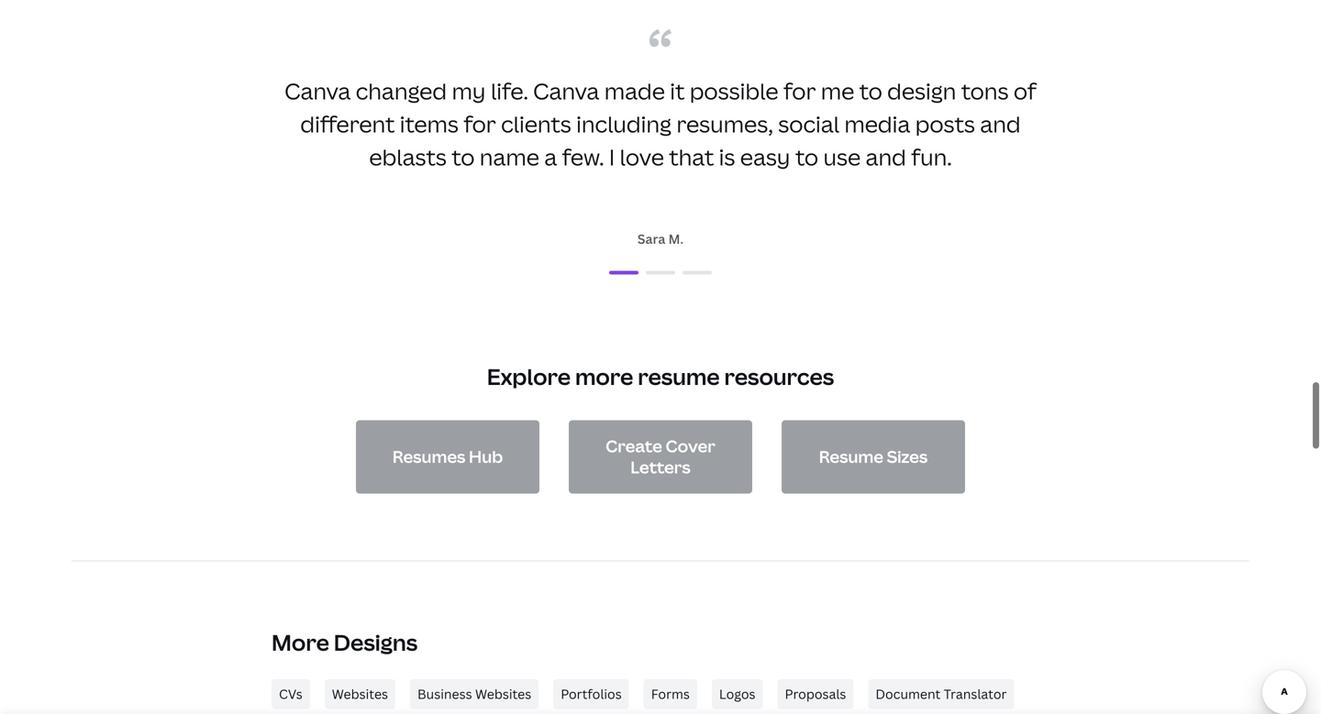 Task type: describe. For each thing, give the bounding box(es) containing it.
1 canva from the left
[[285, 76, 351, 106]]

1 horizontal spatial to
[[796, 142, 819, 172]]

tons
[[962, 76, 1009, 106]]

life.
[[491, 76, 528, 106]]

resources
[[725, 362, 834, 392]]

proposals
[[785, 686, 846, 703]]

it
[[670, 76, 685, 106]]

eblasts
[[369, 142, 447, 172]]

sara
[[638, 230, 666, 248]]

forms link
[[644, 680, 697, 710]]

0 horizontal spatial to
[[452, 142, 475, 172]]

posts
[[916, 109, 975, 139]]

more designs
[[272, 628, 418, 658]]

explore more resume resources
[[487, 362, 834, 392]]

social
[[778, 109, 840, 139]]

love
[[620, 142, 664, 172]]

portfolios link
[[554, 680, 629, 710]]

websites link
[[325, 680, 396, 710]]

that
[[669, 142, 714, 172]]

name
[[480, 142, 540, 172]]

resume sizes link
[[782, 421, 965, 494]]

resume
[[638, 362, 720, 392]]

quotation mark image
[[650, 29, 672, 47]]

possible
[[690, 76, 779, 106]]

cvs
[[279, 686, 303, 703]]

clients
[[501, 109, 572, 139]]

select a quotation tab list
[[275, 262, 1046, 284]]

business
[[418, 686, 472, 703]]

including
[[576, 109, 672, 139]]

use
[[824, 142, 861, 172]]

1 horizontal spatial for
[[784, 76, 816, 106]]

resume sizes
[[819, 446, 928, 469]]

resumes hub
[[393, 446, 503, 469]]

document translator link
[[869, 680, 1014, 710]]

resumes
[[393, 446, 466, 469]]

more
[[272, 628, 329, 658]]

made
[[604, 76, 665, 106]]

business websites
[[418, 686, 532, 703]]

different
[[300, 109, 395, 139]]

changed
[[356, 76, 447, 106]]

logos link
[[712, 680, 763, 710]]

a
[[544, 142, 557, 172]]

is
[[719, 142, 735, 172]]



Task type: vqa. For each thing, say whether or not it's contained in the screenshot.
Sort By button
no



Task type: locate. For each thing, give the bounding box(es) containing it.
resume
[[819, 446, 884, 469]]

business websites link
[[410, 680, 539, 710]]

sizes
[[887, 446, 928, 469]]

portfolios
[[561, 686, 622, 703]]

canva up 'clients'
[[533, 76, 600, 106]]

0 vertical spatial and
[[980, 109, 1021, 139]]

resumes hub link
[[356, 421, 540, 494]]

proposals link
[[778, 680, 854, 710]]

websites right business
[[475, 686, 532, 703]]

to
[[860, 76, 883, 106], [452, 142, 475, 172], [796, 142, 819, 172]]

of
[[1014, 76, 1037, 106]]

and down the media
[[866, 142, 907, 172]]

2 websites from the left
[[475, 686, 532, 703]]

websites inside "link"
[[332, 686, 388, 703]]

my
[[452, 76, 486, 106]]

more
[[575, 362, 634, 392]]

create cover letters link
[[569, 421, 753, 494]]

i
[[609, 142, 615, 172]]

items
[[400, 109, 459, 139]]

few.
[[562, 142, 604, 172]]

letters
[[631, 457, 691, 479]]

to down social at the right top
[[796, 142, 819, 172]]

and
[[980, 109, 1021, 139], [866, 142, 907, 172]]

canva up different
[[285, 76, 351, 106]]

translator
[[944, 686, 1007, 703]]

hub
[[469, 446, 503, 469]]

document translator
[[876, 686, 1007, 703]]

forms
[[651, 686, 690, 703]]

0 horizontal spatial for
[[464, 109, 496, 139]]

0 horizontal spatial websites
[[332, 686, 388, 703]]

me
[[821, 76, 855, 106]]

sara m.
[[638, 230, 684, 248]]

resumes,
[[677, 109, 774, 139]]

websites
[[332, 686, 388, 703], [475, 686, 532, 703]]

1 vertical spatial and
[[866, 142, 907, 172]]

for up social at the right top
[[784, 76, 816, 106]]

1 websites from the left
[[332, 686, 388, 703]]

document
[[876, 686, 941, 703]]

2 horizontal spatial to
[[860, 76, 883, 106]]

design
[[888, 76, 957, 106]]

1 horizontal spatial canva
[[533, 76, 600, 106]]

for
[[784, 76, 816, 106], [464, 109, 496, 139]]

1 horizontal spatial websites
[[475, 686, 532, 703]]

fun.
[[911, 142, 952, 172]]

1 horizontal spatial and
[[980, 109, 1021, 139]]

easy
[[740, 142, 791, 172]]

websites inside business websites link
[[475, 686, 532, 703]]

1 vertical spatial for
[[464, 109, 496, 139]]

cover
[[666, 435, 716, 458]]

for down my
[[464, 109, 496, 139]]

websites down the more designs
[[332, 686, 388, 703]]

canva changed my life. canva made it possible for me to design tons of different items for clients including resumes, social media posts and eblasts to name a few. i love that is easy to use and fun.
[[285, 76, 1037, 172]]

explore
[[487, 362, 571, 392]]

0 horizontal spatial canva
[[285, 76, 351, 106]]

m.
[[669, 230, 684, 248]]

create
[[606, 435, 662, 458]]

2 canva from the left
[[533, 76, 600, 106]]

0 horizontal spatial and
[[866, 142, 907, 172]]

media
[[845, 109, 911, 139]]

canva
[[285, 76, 351, 106], [533, 76, 600, 106]]

cvs link
[[272, 680, 310, 710]]

0 vertical spatial for
[[784, 76, 816, 106]]

to right me
[[860, 76, 883, 106]]

create cover letters
[[606, 435, 716, 479]]

logos
[[719, 686, 756, 703]]

designs
[[334, 628, 418, 658]]

to left name
[[452, 142, 475, 172]]

and down the tons
[[980, 109, 1021, 139]]



